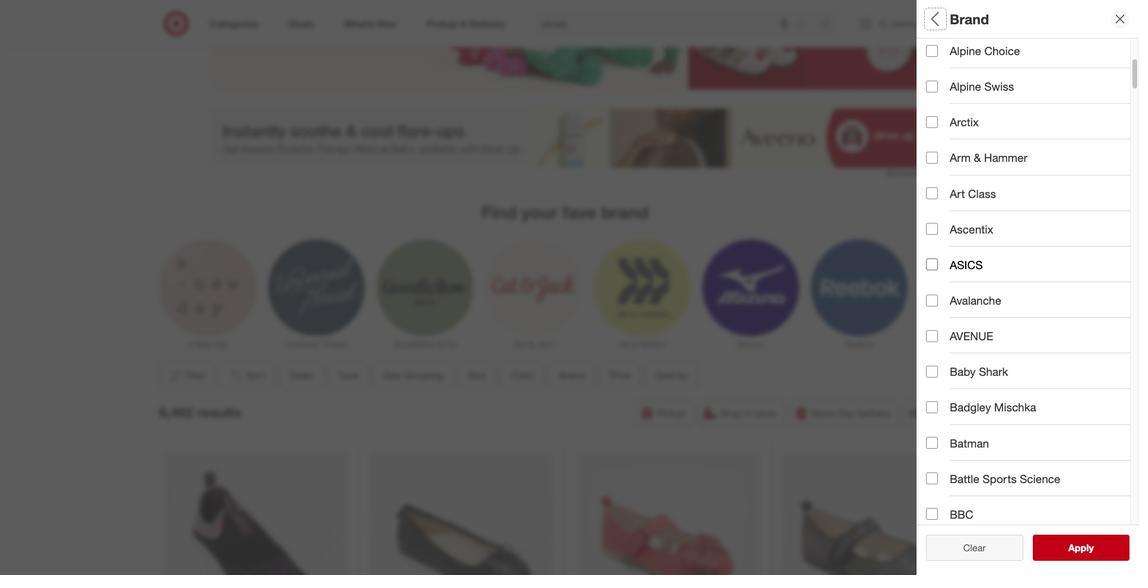 Task type: describe. For each thing, give the bounding box(es) containing it.
ascentix
[[950, 222, 994, 236]]

sponsored
[[886, 168, 921, 177]]

0 horizontal spatial sold by
[[656, 370, 688, 382]]

asics
[[950, 258, 983, 272]]

reebok image
[[811, 240, 908, 337]]

What can we help you find? suggestions appear below search field
[[535, 11, 824, 37]]

0 vertical spatial color button
[[927, 205, 1140, 246]]

goodfellow & co image
[[377, 240, 473, 337]]

choice
[[985, 44, 1021, 58]]

brand inside all filters dialog
[[927, 259, 959, 272]]

a new day
[[187, 340, 228, 350]]

thread
[[322, 340, 348, 350]]

shop
[[720, 408, 743, 420]]

apply button
[[1033, 535, 1130, 562]]

clear all
[[958, 543, 992, 554]]

mizuno link
[[702, 240, 799, 351]]

1 horizontal spatial size button
[[927, 163, 1140, 205]]

holiday
[[301, 5, 337, 18]]

shipping
[[926, 408, 964, 420]]

arctix
[[950, 115, 979, 129]]

0 horizontal spatial deals button
[[279, 363, 323, 389]]

class
[[969, 187, 997, 200]]

Arctix checkbox
[[927, 116, 938, 128]]

clear for clear
[[964, 543, 986, 554]]

Battle Sports Science checkbox
[[927, 473, 938, 485]]

include out of stock
[[950, 423, 1050, 437]]

0 vertical spatial price button
[[927, 288, 1140, 329]]

0 horizontal spatial size grouping button
[[373, 363, 453, 389]]

search button
[[816, 11, 844, 39]]

avenue
[[950, 329, 994, 343]]

goodfellow & co
[[393, 340, 457, 350]]

store
[[755, 408, 777, 420]]

Ascentix checkbox
[[927, 223, 938, 235]]

battle sports science
[[950, 472, 1061, 486]]

shop in store button
[[698, 401, 784, 427]]

for
[[383, 5, 396, 18]]

slippers
[[340, 5, 380, 18]]

sort
[[246, 370, 264, 382]]

clear button
[[927, 535, 1024, 562]]

BBC checkbox
[[927, 509, 938, 521]]

see results button
[[1033, 535, 1130, 562]]

brand dialog
[[917, 0, 1140, 576]]

same
[[811, 408, 836, 420]]

0 horizontal spatial type
[[338, 370, 358, 382]]

badgley mischka
[[950, 401, 1037, 415]]

find
[[482, 202, 517, 223]]

cat
[[514, 340, 527, 350]]

out
[[990, 423, 1007, 437]]

pickup button
[[635, 401, 693, 427]]

with
[[236, 5, 257, 18]]

1 vertical spatial sold
[[656, 370, 675, 382]]

battle
[[950, 472, 980, 486]]

day inside button
[[838, 408, 855, 420]]

size grouping button inside all filters dialog
[[927, 122, 1140, 163]]

Include out of stock checkbox
[[927, 424, 938, 436]]

goodfellow & co link
[[377, 240, 473, 351]]

all.
[[399, 5, 413, 18]]

Art Class checkbox
[[927, 188, 938, 199]]

apply
[[1069, 543, 1094, 554]]

0 horizontal spatial sold by button
[[646, 363, 698, 389]]

alpine swiss
[[950, 80, 1014, 93]]

avalanche
[[950, 294, 1002, 307]]

in
[[630, 340, 637, 350]]

badgley
[[950, 401, 991, 415]]

Badgley Mischka checkbox
[[927, 402, 938, 414]]

all in motion image
[[594, 240, 691, 337]]

filter
[[185, 370, 206, 382]]

stock
[[1023, 423, 1050, 437]]

baby shark
[[950, 365, 1009, 379]]

cat & jack
[[514, 340, 554, 350]]

see results
[[1056, 543, 1107, 554]]

type inside all filters dialog
[[927, 92, 952, 106]]

brand
[[601, 202, 649, 223]]

arm & hammer
[[950, 151, 1028, 165]]

clear all button
[[927, 535, 1024, 562]]

cat & jack image
[[485, 240, 582, 337]]

fpo/apo
[[927, 383, 978, 397]]

colorful
[[260, 5, 298, 18]]

universal thread
[[285, 340, 348, 350]]

0 vertical spatial brand button
[[927, 246, 1140, 288]]

science
[[1020, 472, 1061, 486]]

1 vertical spatial size button
[[458, 363, 496, 389]]

alpine for alpine choice
[[950, 44, 982, 58]]

delivery
[[857, 408, 892, 420]]

1 vertical spatial brand button
[[549, 363, 594, 389]]

0 horizontal spatial price
[[609, 370, 631, 382]]

2 vertical spatial brand
[[559, 370, 584, 382]]

0 horizontal spatial by
[[678, 370, 688, 382]]

6,462
[[159, 404, 194, 421]]

0 horizontal spatial deals
[[289, 370, 313, 382]]

0 horizontal spatial color
[[511, 370, 534, 382]]

cat & jack link
[[485, 240, 582, 351]]

goodfellow
[[393, 340, 436, 350]]



Task type: locate. For each thing, give the bounding box(es) containing it.
0 vertical spatial day
[[214, 340, 228, 350]]

speedo women's surf strider water shoes image
[[164, 453, 347, 576], [164, 453, 347, 576]]

1 horizontal spatial color
[[927, 217, 956, 231]]

all
[[983, 543, 992, 554]]

universal thread link
[[268, 240, 365, 351]]

& for goodfellow
[[438, 340, 443, 350]]

all left 2
[[927, 10, 943, 27]]

1 vertical spatial brand
[[927, 259, 959, 272]]

size grouping
[[927, 134, 1002, 148], [383, 370, 443, 382]]

& inside 'link'
[[438, 340, 443, 350]]

mischka
[[995, 401, 1037, 415]]

Avalanche checkbox
[[927, 295, 938, 307]]

art class
[[950, 187, 997, 200]]

art
[[950, 187, 965, 200]]

grouping
[[952, 134, 1002, 148], [404, 370, 443, 382]]

grouping down 'goodfellow & co'
[[404, 370, 443, 382]]

grouping inside all filters dialog
[[952, 134, 1002, 148]]

color down cat
[[511, 370, 534, 382]]

sports
[[983, 472, 1017, 486]]

all in motion link
[[594, 240, 691, 351]]

0 horizontal spatial &
[[438, 340, 443, 350]]

& left co
[[438, 340, 443, 350]]

1 horizontal spatial sold by button
[[927, 329, 1140, 371]]

1 horizontal spatial size grouping button
[[927, 122, 1140, 163]]

1 horizontal spatial &
[[529, 340, 534, 350]]

&
[[974, 151, 981, 165], [438, 340, 443, 350], [529, 340, 534, 350]]

color down art class checkbox
[[927, 217, 956, 231]]

asics
[[959, 340, 978, 350]]

results for see results
[[1076, 543, 1107, 554]]

results for 6,462 results
[[197, 404, 241, 421]]

& for arm
[[974, 151, 981, 165]]

brand inside brand dialog
[[950, 10, 989, 27]]

deals inside all filters dialog
[[927, 51, 957, 64]]

baby
[[950, 365, 976, 379]]

type button
[[927, 80, 1140, 122], [328, 363, 368, 389]]

1 vertical spatial day
[[838, 408, 855, 420]]

clear for clear all
[[958, 543, 980, 554]]

new
[[195, 340, 212, 350]]

1 vertical spatial by
[[678, 370, 688, 382]]

deals up alpine swiss 'checkbox'
[[927, 51, 957, 64]]

all left in
[[619, 340, 628, 350]]

AVENUE checkbox
[[927, 330, 938, 342]]

fave
[[563, 202, 597, 223]]

1 vertical spatial sold by
[[656, 370, 688, 382]]

0 vertical spatial deals
[[927, 51, 957, 64]]

clear down bbc
[[964, 543, 986, 554]]

sold by up baby shark checkbox
[[927, 342, 966, 355]]

0 horizontal spatial size grouping
[[383, 370, 443, 382]]

same day delivery button
[[789, 401, 899, 427]]

all for all filters
[[927, 10, 943, 27]]

0 horizontal spatial type button
[[328, 363, 368, 389]]

0 horizontal spatial brand button
[[549, 363, 594, 389]]

1 horizontal spatial price
[[927, 300, 954, 314]]

find your fave brand
[[482, 202, 649, 223]]

1 vertical spatial size grouping
[[383, 370, 443, 382]]

sort button
[[219, 363, 274, 389]]

include
[[950, 423, 987, 437]]

0 vertical spatial size grouping
[[927, 134, 1002, 148]]

0 horizontal spatial all
[[619, 340, 628, 350]]

1 horizontal spatial sold
[[927, 342, 950, 355]]

brand
[[950, 10, 989, 27], [927, 259, 959, 272], [559, 370, 584, 382]]

1 horizontal spatial results
[[1076, 543, 1107, 554]]

0 vertical spatial brand
[[950, 10, 989, 27]]

color inside all filters dialog
[[927, 217, 956, 231]]

1 vertical spatial all
[[619, 340, 628, 350]]

deals button
[[927, 39, 1140, 80], [279, 363, 323, 389]]

your
[[522, 202, 558, 223]]

1 vertical spatial price
[[609, 370, 631, 382]]

shipping button
[[904, 401, 971, 427]]

1 vertical spatial size grouping button
[[373, 363, 453, 389]]

type down thread
[[338, 370, 358, 382]]

& inside brand dialog
[[974, 151, 981, 165]]

same day delivery
[[811, 408, 892, 420]]

0 vertical spatial type
[[927, 92, 952, 106]]

0 horizontal spatial size button
[[458, 363, 496, 389]]

1 horizontal spatial deals
[[927, 51, 957, 64]]

swiss
[[985, 80, 1014, 93]]

& right cat
[[529, 340, 534, 350]]

all in motion
[[619, 340, 665, 350]]

by inside all filters dialog
[[954, 342, 966, 355]]

day right the same
[[838, 408, 855, 420]]

size grouping button
[[927, 122, 1140, 163], [373, 363, 453, 389]]

all inside all filters dialog
[[927, 10, 943, 27]]

& right arm
[[974, 151, 981, 165]]

0 horizontal spatial day
[[214, 340, 228, 350]]

Arm & Hammer checkbox
[[927, 152, 938, 164]]

sold down motion
[[656, 370, 675, 382]]

type up arctix checkbox
[[927, 92, 952, 106]]

2
[[961, 12, 964, 20]]

all
[[927, 10, 943, 27], [619, 340, 628, 350]]

mizuno image
[[702, 240, 799, 337]]

a new day image
[[159, 240, 256, 337]]

size
[[927, 134, 949, 148], [927, 175, 949, 189], [383, 370, 401, 382], [468, 370, 486, 382]]

girls' diana slip-on ballet flats - cat & jack™ image
[[370, 453, 553, 576], [370, 453, 553, 576]]

advertisement region
[[209, 109, 921, 168]]

1 vertical spatial deals button
[[279, 363, 323, 389]]

size grouping inside all filters dialog
[[927, 134, 1002, 148]]

1 alpine from the top
[[950, 44, 982, 58]]

see
[[1056, 543, 1073, 554]]

0 vertical spatial deals button
[[927, 39, 1140, 80]]

0 vertical spatial type button
[[927, 80, 1140, 122]]

a new day link
[[159, 240, 256, 351]]

sold
[[927, 342, 950, 355], [656, 370, 675, 382]]

hammer
[[985, 151, 1028, 165]]

sold by down motion
[[656, 370, 688, 382]]

2 clear from the left
[[964, 543, 986, 554]]

reebok link
[[811, 240, 908, 351]]

all for all in motion
[[619, 340, 628, 350]]

results right 6,462
[[197, 404, 241, 421]]

jack
[[536, 340, 554, 350]]

shark
[[979, 365, 1009, 379]]

1 horizontal spatial by
[[954, 342, 966, 355]]

price inside all filters dialog
[[927, 300, 954, 314]]

0 vertical spatial size button
[[927, 163, 1140, 205]]

1 vertical spatial type
[[338, 370, 358, 382]]

results right the see
[[1076, 543, 1107, 554]]

size button
[[927, 163, 1140, 205], [458, 363, 496, 389]]

size grouping up arm
[[927, 134, 1002, 148]]

0 horizontal spatial price button
[[599, 363, 641, 389]]

in
[[745, 408, 753, 420]]

clear inside clear button
[[964, 543, 986, 554]]

0 horizontal spatial sold
[[656, 370, 675, 382]]

1 horizontal spatial color button
[[927, 205, 1140, 246]]

Batman checkbox
[[927, 438, 938, 449]]

0 vertical spatial sold
[[927, 342, 950, 355]]

arm
[[950, 151, 971, 165]]

1 horizontal spatial day
[[838, 408, 855, 420]]

results inside button
[[1076, 543, 1107, 554]]

alpine down the 2 link
[[950, 44, 982, 58]]

asics image
[[920, 240, 1016, 337]]

0 horizontal spatial color button
[[501, 363, 544, 389]]

bbc
[[950, 508, 974, 522]]

with colorful holiday slippers for all.
[[236, 5, 413, 18]]

day right new
[[214, 340, 228, 350]]

sold by button inside all filters dialog
[[927, 329, 1140, 371]]

0 horizontal spatial results
[[197, 404, 241, 421]]

size grouping down 'goodfellow'
[[383, 370, 443, 382]]

1 vertical spatial color
[[511, 370, 534, 382]]

1 horizontal spatial brand button
[[927, 246, 1140, 288]]

universal thread image
[[268, 240, 365, 337]]

price down in
[[609, 370, 631, 382]]

deals down universal
[[289, 370, 313, 382]]

0 vertical spatial results
[[197, 404, 241, 421]]

deals
[[927, 51, 957, 64], [289, 370, 313, 382]]

2 link
[[943, 11, 969, 37]]

alpine choice
[[950, 44, 1021, 58]]

0 vertical spatial all
[[927, 10, 943, 27]]

clear
[[958, 543, 980, 554], [964, 543, 986, 554]]

1 horizontal spatial price button
[[927, 288, 1140, 329]]

1 clear from the left
[[958, 543, 980, 554]]

1 horizontal spatial sold by
[[927, 342, 966, 355]]

all filters dialog
[[917, 0, 1140, 576]]

price button
[[927, 288, 1140, 329], [599, 363, 641, 389]]

1 horizontal spatial all
[[927, 10, 943, 27]]

type button down thread
[[328, 363, 368, 389]]

0 vertical spatial sold by
[[927, 342, 966, 355]]

day
[[214, 340, 228, 350], [838, 408, 855, 420]]

batman
[[950, 437, 990, 450]]

fpo/apo button
[[927, 371, 1140, 413]]

universal
[[285, 340, 319, 350]]

motion
[[640, 340, 665, 350]]

Alpine Swiss checkbox
[[927, 81, 938, 92]]

sold inside all filters dialog
[[927, 342, 950, 355]]

0 horizontal spatial grouping
[[404, 370, 443, 382]]

0 vertical spatial price
[[927, 300, 954, 314]]

sold up baby shark checkbox
[[927, 342, 950, 355]]

1 vertical spatial results
[[1076, 543, 1107, 554]]

2 alpine from the top
[[950, 80, 982, 93]]

mizuno
[[737, 340, 764, 350]]

1 vertical spatial type button
[[328, 363, 368, 389]]

Alpine Choice checkbox
[[927, 45, 938, 57]]

by
[[954, 342, 966, 355], [678, 370, 688, 382]]

1 vertical spatial color button
[[501, 363, 544, 389]]

price up avenue option
[[927, 300, 954, 314]]

toddler girls' melanie dressy ballet flats - cat & jack™ red image
[[577, 453, 760, 576], [577, 453, 760, 576]]

color button
[[927, 205, 1140, 246], [501, 363, 544, 389]]

1 horizontal spatial size grouping
[[927, 134, 1002, 148]]

clear inside clear all button
[[958, 543, 980, 554]]

all inside all in motion link
[[619, 340, 628, 350]]

2 horizontal spatial &
[[974, 151, 981, 165]]

a
[[187, 340, 193, 350]]

1 vertical spatial alpine
[[950, 80, 982, 93]]

by up pickup
[[678, 370, 688, 382]]

0 vertical spatial alpine
[[950, 44, 982, 58]]

1 horizontal spatial type button
[[927, 80, 1140, 122]]

6,462 results
[[159, 404, 241, 421]]

brand button
[[927, 246, 1140, 288], [549, 363, 594, 389]]

0 vertical spatial color
[[927, 217, 956, 231]]

1 vertical spatial deals
[[289, 370, 313, 382]]

1 vertical spatial price button
[[599, 363, 641, 389]]

grouping up arm & hammer
[[952, 134, 1002, 148]]

Baby Shark checkbox
[[927, 366, 938, 378]]

0 vertical spatial by
[[954, 342, 966, 355]]

filter button
[[159, 363, 215, 389]]

alpine for alpine swiss
[[950, 80, 982, 93]]

of
[[1010, 423, 1019, 437]]

1 horizontal spatial grouping
[[952, 134, 1002, 148]]

type button down choice
[[927, 80, 1140, 122]]

sold by button
[[927, 329, 1140, 371], [646, 363, 698, 389]]

0 vertical spatial grouping
[[952, 134, 1002, 148]]

pickup
[[657, 408, 686, 420]]

reebok
[[845, 340, 874, 350]]

co
[[446, 340, 457, 350]]

sold by inside all filters dialog
[[927, 342, 966, 355]]

by up baby
[[954, 342, 966, 355]]

1 horizontal spatial type
[[927, 92, 952, 106]]

clear left all
[[958, 543, 980, 554]]

filters
[[947, 10, 984, 27]]

1 horizontal spatial deals button
[[927, 39, 1140, 80]]

alpine right alpine swiss 'checkbox'
[[950, 80, 982, 93]]

1 vertical spatial grouping
[[404, 370, 443, 382]]

& for cat
[[529, 340, 534, 350]]

toddler girls' anastasia dressy ballet flats - cat & jack™ image
[[783, 453, 967, 576], [783, 453, 967, 576]]

asics link
[[920, 240, 1016, 351]]

0 vertical spatial size grouping button
[[927, 122, 1140, 163]]

all filters
[[927, 10, 984, 27]]

ASICS checkbox
[[927, 259, 938, 271]]



Task type: vqa. For each thing, say whether or not it's contained in the screenshot.
Clear button
yes



